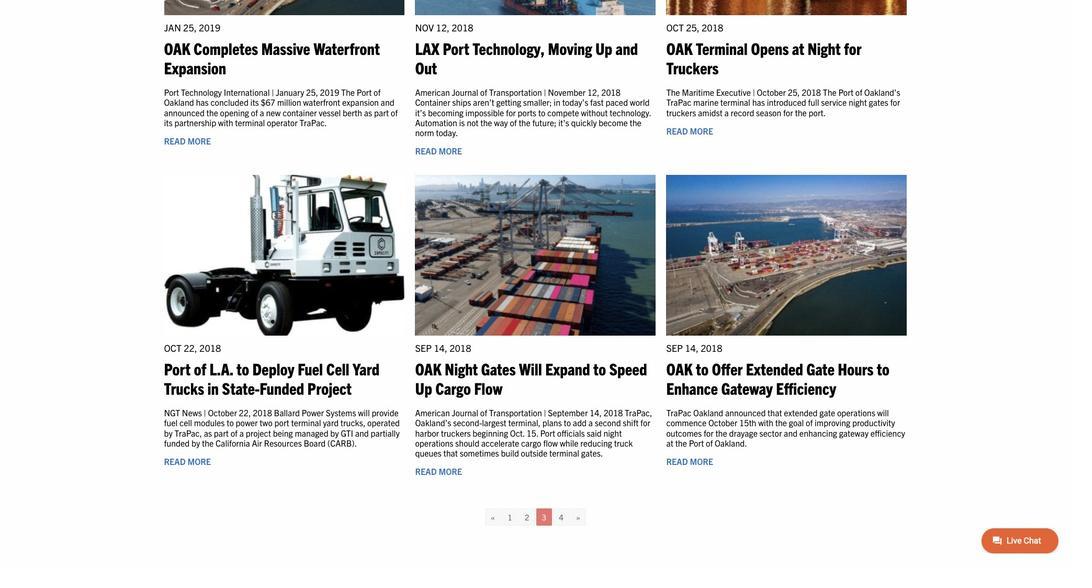Task type: locate. For each thing, give the bounding box(es) containing it.
managed
[[295, 428, 329, 438]]

22, up trucks
[[184, 342, 197, 354]]

22,
[[184, 342, 197, 354], [239, 408, 251, 418]]

announced
[[164, 107, 205, 118], [726, 408, 766, 418]]

2 has from the left
[[753, 97, 766, 108]]

1 horizontal spatial truckers
[[667, 107, 697, 118]]

in left today's
[[554, 97, 561, 108]]

0 vertical spatial at
[[793, 38, 805, 58]]

1 vertical spatial up
[[416, 378, 433, 398]]

1 american from the top
[[416, 87, 450, 98]]

sep 14, 2018 up cargo
[[416, 342, 472, 354]]

2 american from the top
[[416, 408, 450, 418]]

1 vertical spatial 12,
[[588, 87, 600, 98]]

read down partnership
[[164, 136, 186, 146]]

aren't
[[473, 97, 495, 108]]

1 link
[[502, 509, 518, 526]]

read
[[667, 126, 688, 136], [164, 136, 186, 146], [416, 146, 437, 156], [164, 456, 186, 467], [667, 456, 688, 467], [416, 466, 437, 477]]

oak completes massive waterfront expansion
[[164, 38, 380, 78]]

part left power
[[214, 428, 229, 438]]

sep inside oak night gates will expand to speed up cargo flow article
[[416, 342, 432, 354]]

1 vertical spatial night
[[604, 428, 622, 438]]

2 trapac from the top
[[667, 408, 692, 418]]

quickly
[[572, 117, 597, 128]]

will inside trapac oakland announced that extended gate operations will commence october 15th with the goal of improving productivity outcomes for the drayage sector and enhancing gateway efficiency at the port of oakland.
[[878, 408, 890, 418]]

1 horizontal spatial that
[[768, 408, 783, 418]]

1 horizontal spatial oct
[[667, 22, 684, 34]]

|
[[272, 87, 274, 98], [544, 87, 547, 98], [753, 87, 756, 98], [204, 408, 206, 418], [544, 408, 547, 418]]

read more link for lax port technology, moving up and out
[[416, 146, 462, 156]]

14, up cargo
[[434, 342, 448, 354]]

2018 inside the maritime executive | october 25, 2018    the port of oakland's trapac marine terminal has introduced full service night gates for truckers amidst a record season for the port.
[[802, 87, 822, 98]]

terminal right marine
[[721, 97, 751, 108]]

night inside american journal of transportation | september 14, 2018   trapac, oakland's second-largest terminal, plans to add a second shift for harbor truckers beginning oct. 15. port officials said night operations should accelerate cargo flow while reducing truck queues that sometimes build outside terminal gates.
[[604, 428, 622, 438]]

accelerate
[[482, 438, 520, 448]]

operations left 'should'
[[416, 438, 454, 448]]

sep 14, 2018 inside oak night gates will expand to speed up cargo flow article
[[416, 342, 472, 354]]

read more link down outcomes
[[667, 456, 714, 467]]

truckers for oak terminal opens at night for truckers
[[667, 107, 697, 118]]

it's up norm
[[416, 107, 426, 118]]

12, right nov
[[436, 22, 450, 34]]

more down outcomes
[[690, 456, 714, 467]]

0 horizontal spatial night
[[445, 358, 478, 379]]

read more link inside port of l.a. to deploy fuel cell yard trucks in state-funded project article
[[164, 456, 211, 467]]

trapac, inside ngt news | october 22, 2018  ballard power systems will provide fuel cell modules to power two port terminal yard trucks, operated by trapac, as part of a project being managed by gti and partially funded by the california air resources board (carb).
[[175, 428, 202, 438]]

0 horizontal spatial by
[[164, 428, 173, 438]]

with right 15th
[[759, 418, 774, 428]]

october
[[758, 87, 787, 98], [208, 408, 237, 418], [709, 418, 738, 428]]

read inside oak night gates will expand to speed up cargo flow article
[[416, 466, 437, 477]]

flow
[[544, 438, 558, 448]]

0 vertical spatial with
[[218, 117, 233, 128]]

waterfront
[[303, 97, 341, 108]]

million
[[277, 97, 301, 108]]

1 vertical spatial transportation
[[489, 408, 542, 418]]

a left new
[[260, 107, 264, 118]]

14, for night
[[434, 342, 448, 354]]

oak night gates will expand to speed up cargo flow
[[416, 358, 648, 398]]

october up oakland. at the right of the page
[[709, 418, 738, 428]]

1 horizontal spatial operations
[[838, 408, 876, 418]]

1 vertical spatial oakland
[[694, 408, 724, 418]]

25, inside the maritime executive | october 25, 2018    the port of oakland's trapac marine terminal has introduced full service night gates for truckers amidst a record season for the port.
[[789, 87, 800, 98]]

night inside oak night gates will expand to speed up cargo flow
[[445, 358, 478, 379]]

journal inside american journal of transportation | september 14, 2018   trapac, oakland's second-largest terminal, plans to add a second shift for harbor truckers beginning oct. 15. port officials said night operations should accelerate cargo flow while reducing truck queues that sometimes build outside terminal gates.
[[452, 408, 479, 418]]

1 vertical spatial oct
[[164, 342, 182, 354]]

0 vertical spatial 22,
[[184, 342, 197, 354]]

more for oak to offer extended gate hours to enhance gateway efficiency
[[690, 456, 714, 467]]

0 horizontal spatial as
[[204, 428, 212, 438]]

up right moving
[[596, 38, 613, 58]]

1 vertical spatial part
[[214, 428, 229, 438]]

1 horizontal spatial oakland's
[[865, 87, 901, 98]]

2 horizontal spatial 14,
[[686, 342, 699, 354]]

0 vertical spatial truckers
[[667, 107, 697, 118]]

truckers for oak night gates will expand to speed up cargo flow
[[441, 428, 471, 438]]

jan 25, 2019
[[164, 22, 221, 34]]

has right executive on the right top of the page
[[753, 97, 766, 108]]

will left provide
[[358, 408, 370, 418]]

12, up the without
[[588, 87, 600, 98]]

october inside trapac oakland announced that extended gate operations will commence october 15th with the goal of improving productivity outcomes for the drayage sector and enhancing gateway efficiency at the port of oakland.
[[709, 418, 738, 428]]

the inside port technology international | january 25, 2019  the port of oakland has concluded its $67 million waterfront expansion and announced the opening of a new container vessel berth as part of its partnership with terminal operator trapac.
[[341, 87, 355, 98]]

a inside port technology international | january 25, 2019  the port of oakland has concluded its $67 million waterfront expansion and announced the opening of a new container vessel berth as part of its partnership with terminal operator trapac.
[[260, 107, 264, 118]]

2018 up truck
[[604, 408, 623, 418]]

transportation up 'ports'
[[489, 87, 542, 98]]

2 will from the left
[[878, 408, 890, 418]]

sep for oak to offer extended gate hours to enhance gateway efficiency
[[667, 342, 683, 354]]

oak
[[164, 38, 191, 58], [667, 38, 693, 58], [416, 358, 442, 379], [667, 358, 693, 379]]

0 vertical spatial operations
[[838, 408, 876, 418]]

0 horizontal spatial oakland
[[164, 97, 194, 108]]

night
[[849, 97, 868, 108], [604, 428, 622, 438]]

read inside oak completes massive waterfront expansion article
[[164, 136, 186, 146]]

night inside the maritime executive | october 25, 2018    the port of oakland's trapac marine terminal has introduced full service night gates for truckers amidst a record season for the port.
[[849, 97, 868, 108]]

read more inside oak night gates will expand to speed up cargo flow article
[[416, 466, 462, 477]]

more for oak terminal opens at night for truckers
[[690, 126, 714, 136]]

trapac.
[[300, 117, 327, 128]]

3 link
[[536, 509, 553, 526]]

has up partnership
[[196, 97, 209, 108]]

record
[[731, 107, 755, 118]]

port down "oct 22, 2018"
[[164, 358, 191, 379]]

0 horizontal spatial has
[[196, 97, 209, 108]]

the inside port technology international | january 25, 2019  the port of oakland has concluded its $67 million waterfront expansion and announced the opening of a new container vessel berth as part of its partnership with terminal operator trapac.
[[207, 107, 218, 118]]

sep inside oak to offer extended gate hours to enhance gateway efficiency article
[[667, 342, 683, 354]]

1 horizontal spatial part
[[374, 107, 389, 118]]

oakland down enhance
[[694, 408, 724, 418]]

operations
[[838, 408, 876, 418], [416, 438, 454, 448]]

0 horizontal spatial with
[[218, 117, 233, 128]]

1 horizontal spatial night
[[808, 38, 841, 58]]

» link
[[571, 509, 586, 526]]

announced down technology
[[164, 107, 205, 118]]

goal
[[790, 418, 805, 428]]

moving
[[548, 38, 593, 58]]

to left speed
[[594, 358, 607, 379]]

more inside oak to offer extended gate hours to enhance gateway efficiency article
[[690, 456, 714, 467]]

terminal inside ngt news | october 22, 2018  ballard power systems will provide fuel cell modules to power two port terminal yard trucks, operated by trapac, as part of a project being managed by gti and partially funded by the california air resources board (carb).
[[291, 418, 321, 428]]

oak for oak terminal opens at night for truckers
[[667, 38, 693, 58]]

of inside ngt news | october 22, 2018  ballard power systems will provide fuel cell modules to power two port terminal yard trucks, operated by trapac, as part of a project being managed by gti and partially funded by the california air resources board (carb).
[[231, 428, 238, 438]]

oakland up partnership
[[164, 97, 194, 108]]

announced up drayage
[[726, 408, 766, 418]]

journal for night
[[452, 408, 479, 418]]

port right 15.
[[541, 428, 556, 438]]

2 horizontal spatial the
[[824, 87, 837, 98]]

read more down 'amidst'
[[667, 126, 714, 136]]

the up the berth
[[341, 87, 355, 98]]

truckers
[[667, 57, 719, 78]]

3 the from the left
[[824, 87, 837, 98]]

2 horizontal spatial october
[[758, 87, 787, 98]]

0 horizontal spatial its
[[164, 117, 173, 128]]

read down outcomes
[[667, 456, 688, 467]]

for inside oak terminal opens at night for truckers
[[845, 38, 862, 58]]

2018 up the without
[[602, 87, 621, 98]]

»
[[576, 512, 581, 522]]

1 vertical spatial 22,
[[239, 408, 251, 418]]

1 vertical spatial journal
[[452, 408, 479, 418]]

| right news
[[204, 408, 206, 418]]

« link
[[485, 509, 501, 526]]

as right cell
[[204, 428, 212, 438]]

read more inside oak completes massive waterfront expansion article
[[164, 136, 211, 146]]

2 transportation from the top
[[489, 408, 542, 418]]

1 the from the left
[[341, 87, 355, 98]]

and
[[616, 38, 639, 58], [381, 97, 395, 108], [355, 428, 369, 438], [784, 428, 798, 438]]

1 horizontal spatial at
[[793, 38, 805, 58]]

0 vertical spatial its
[[251, 97, 259, 108]]

| inside the american journal of transportation | november 12, 2018 container ships aren't getting smaller; in today's fast paced world it's becoming impossible for ports to compete without technology. automation is not the way of the future; it's quickly become the norm today.
[[544, 87, 547, 98]]

the left maritime on the top right of page
[[667, 87, 681, 98]]

25, right january at the top of the page
[[306, 87, 318, 98]]

14, for to
[[686, 342, 699, 354]]

1 horizontal spatial as
[[364, 107, 372, 118]]

1 horizontal spatial will
[[878, 408, 890, 418]]

the left full
[[796, 107, 807, 118]]

cell
[[326, 358, 350, 379]]

read more link inside oak night gates will expand to speed up cargo flow article
[[416, 466, 462, 477]]

truckers down maritime on the top right of page
[[667, 107, 697, 118]]

| right executive on the right top of the page
[[753, 87, 756, 98]]

with down concluded
[[218, 117, 233, 128]]

trapac, down news
[[175, 428, 202, 438]]

1 horizontal spatial sep
[[667, 342, 683, 354]]

0 horizontal spatial oakland's
[[416, 418, 452, 428]]

in inside port of l.a. to deploy fuel cell yard trucks in state-funded project
[[208, 378, 219, 398]]

part right the berth
[[374, 107, 389, 118]]

0 horizontal spatial it's
[[416, 107, 426, 118]]

terminal inside the maritime executive | october 25, 2018    the port of oakland's trapac marine terminal has introduced full service night gates for truckers amidst a record season for the port.
[[721, 97, 751, 108]]

more down today. in the left top of the page
[[439, 146, 462, 156]]

port technology international | january 25, 2019  the port of oakland has concluded its $67 million waterfront expansion and announced the opening of a new container vessel berth as part of its partnership with terminal operator trapac.
[[164, 87, 398, 128]]

oct 22, 2018
[[164, 342, 221, 354]]

marine
[[694, 97, 719, 108]]

read more down partnership
[[164, 136, 211, 146]]

read more link inside oak completes massive waterfront expansion article
[[164, 136, 211, 146]]

waterfront
[[314, 38, 380, 58]]

sep for oak night gates will expand to speed up cargo flow
[[416, 342, 432, 354]]

port inside lax port technology, moving up and out
[[443, 38, 470, 58]]

read more link down the queues
[[416, 466, 462, 477]]

at right opens
[[793, 38, 805, 58]]

| left january at the top of the page
[[272, 87, 274, 98]]

1 horizontal spatial announced
[[726, 408, 766, 418]]

1 horizontal spatial in
[[554, 97, 561, 108]]

1 will from the left
[[358, 408, 370, 418]]

1 vertical spatial as
[[204, 428, 212, 438]]

cell
[[180, 418, 192, 428]]

0 horizontal spatial truckers
[[441, 428, 471, 438]]

0 horizontal spatial at
[[667, 438, 674, 448]]

read down norm
[[416, 146, 437, 156]]

1 horizontal spatial october
[[709, 418, 738, 428]]

0 vertical spatial part
[[374, 107, 389, 118]]

sep 14, 2018 up "offer"
[[667, 342, 723, 354]]

truckers right the harbor
[[441, 428, 471, 438]]

1 horizontal spatial 2019
[[320, 87, 340, 98]]

2018 up cargo
[[450, 342, 472, 354]]

sep 14, 2018 inside oak to offer extended gate hours to enhance gateway efficiency article
[[667, 342, 723, 354]]

trapac, right second
[[625, 408, 653, 418]]

1 vertical spatial announced
[[726, 408, 766, 418]]

0 horizontal spatial in
[[208, 378, 219, 398]]

0 vertical spatial night
[[808, 38, 841, 58]]

read more link inside lax port technology, moving up and out article
[[416, 146, 462, 156]]

1 horizontal spatial trapac,
[[625, 408, 653, 418]]

oak night gates will expand to speed up cargo flow article
[[416, 175, 656, 485]]

its left $67
[[251, 97, 259, 108]]

read inside port of l.a. to deploy fuel cell yard trucks in state-funded project article
[[164, 456, 186, 467]]

0 horizontal spatial 14,
[[434, 342, 448, 354]]

1 horizontal spatial by
[[192, 438, 200, 448]]

night
[[808, 38, 841, 58], [445, 358, 478, 379]]

1 vertical spatial truckers
[[441, 428, 471, 438]]

1 horizontal spatial has
[[753, 97, 766, 108]]

technology
[[181, 87, 222, 98]]

read more link inside oak to offer extended gate hours to enhance gateway efficiency article
[[667, 456, 714, 467]]

read inside oak to offer extended gate hours to enhance gateway efficiency article
[[667, 456, 688, 467]]

0 horizontal spatial the
[[341, 87, 355, 98]]

a left 'record'
[[725, 107, 729, 118]]

1 horizontal spatial up
[[596, 38, 613, 58]]

the right full
[[824, 87, 837, 98]]

1 vertical spatial at
[[667, 438, 674, 448]]

25,
[[183, 22, 197, 34], [687, 22, 700, 34], [306, 87, 318, 98], [789, 87, 800, 98]]

read for oak to offer extended gate hours to enhance gateway efficiency
[[667, 456, 688, 467]]

oakland's up the queues
[[416, 418, 452, 428]]

0 horizontal spatial announced
[[164, 107, 205, 118]]

the for oak completes massive waterfront expansion
[[341, 87, 355, 98]]

1 sep 14, 2018 from the left
[[416, 342, 472, 354]]

up left cargo
[[416, 378, 433, 398]]

1 horizontal spatial the
[[667, 87, 681, 98]]

to right 'ports'
[[539, 107, 546, 118]]

october inside ngt news | october 22, 2018  ballard power systems will provide fuel cell modules to power two port terminal yard trucks, operated by trapac, as part of a project being managed by gti and partially funded by the california air resources board (carb).
[[208, 408, 237, 418]]

extended
[[747, 358, 804, 379]]

14, inside american journal of transportation | september 14, 2018   trapac, oakland's second-largest terminal, plans to add a second shift for harbor truckers beginning oct. 15. port officials said night operations should accelerate cargo flow while reducing truck queues that sometimes build outside terminal gates.
[[590, 408, 602, 418]]

2018
[[452, 22, 474, 34], [702, 22, 724, 34], [602, 87, 621, 98], [802, 87, 822, 98], [200, 342, 221, 354], [450, 342, 472, 354], [701, 342, 723, 354], [253, 408, 272, 418], [604, 408, 623, 418]]

oakland's right service
[[865, 87, 901, 98]]

| left november
[[544, 87, 547, 98]]

read more down funded
[[164, 456, 211, 467]]

american up becoming
[[416, 87, 450, 98]]

2018 up the terminal
[[702, 22, 724, 34]]

0 vertical spatial oakland's
[[865, 87, 901, 98]]

0 horizontal spatial night
[[604, 428, 622, 438]]

0 horizontal spatial sep
[[416, 342, 432, 354]]

has
[[196, 97, 209, 108], [753, 97, 766, 108]]

add
[[573, 418, 587, 428]]

0 vertical spatial oakland
[[164, 97, 194, 108]]

| right terminal,
[[544, 408, 547, 418]]

read more for oak night gates will expand to speed up cargo flow
[[416, 466, 462, 477]]

operations inside american journal of transportation | september 14, 2018   trapac, oakland's second-largest terminal, plans to add a second shift for harbor truckers beginning oct. 15. port officials said night operations should accelerate cargo flow while reducing truck queues that sometimes build outside terminal gates.
[[416, 438, 454, 448]]

0 vertical spatial as
[[364, 107, 372, 118]]

2 journal from the top
[[452, 408, 479, 418]]

1 journal from the top
[[452, 87, 479, 98]]

more inside oak completes massive waterfront expansion article
[[188, 136, 211, 146]]

with inside port technology international | january 25, 2019  the port of oakland has concluded its $67 million waterfront expansion and announced the opening of a new container vessel berth as part of its partnership with terminal operator trapac.
[[218, 117, 233, 128]]

14, inside oak to offer extended gate hours to enhance gateway efficiency article
[[686, 342, 699, 354]]

by right funded
[[192, 438, 200, 448]]

ships
[[453, 97, 472, 108]]

oct inside port of l.a. to deploy fuel cell yard trucks in state-funded project article
[[164, 342, 182, 354]]

14,
[[434, 342, 448, 354], [686, 342, 699, 354], [590, 408, 602, 418]]

read more link down funded
[[164, 456, 211, 467]]

american inside american journal of transportation | september 14, 2018   trapac, oakland's second-largest terminal, plans to add a second shift for harbor truckers beginning oct. 15. port officials said night operations should accelerate cargo flow while reducing truck queues that sometimes build outside terminal gates.
[[416, 408, 450, 418]]

oakland's
[[865, 87, 901, 98], [416, 418, 452, 428]]

the down modules
[[202, 438, 214, 448]]

read more inside oak terminal opens at night for truckers article
[[667, 126, 714, 136]]

1 vertical spatial american
[[416, 408, 450, 418]]

1 trapac from the top
[[667, 97, 692, 108]]

1 vertical spatial with
[[759, 418, 774, 428]]

0 horizontal spatial that
[[444, 448, 458, 458]]

the left drayage
[[716, 428, 728, 438]]

1 sep from the left
[[416, 342, 432, 354]]

october inside the maritime executive | october 25, 2018    the port of oakland's trapac marine terminal has introduced full service night gates for truckers amidst a record season for the port.
[[758, 87, 787, 98]]

read more inside port of l.a. to deploy fuel cell yard trucks in state-funded project article
[[164, 456, 211, 467]]

0 vertical spatial journal
[[452, 87, 479, 98]]

1 vertical spatial 2019
[[320, 87, 340, 98]]

the
[[341, 87, 355, 98], [667, 87, 681, 98], [824, 87, 837, 98]]

to left power
[[227, 418, 234, 428]]

october up season in the top right of the page
[[758, 87, 787, 98]]

its
[[251, 97, 259, 108], [164, 117, 173, 128]]

port of l.a. to deploy fuel cell yard trucks in state-funded project
[[164, 358, 380, 398]]

terminal
[[721, 97, 751, 108], [235, 117, 265, 128], [291, 418, 321, 428], [550, 448, 580, 458]]

read for lax port technology, moving up and out
[[416, 146, 437, 156]]

announced inside port technology international | january 25, 2019  the port of oakland has concluded its $67 million waterfront expansion and announced the opening of a new container vessel berth as part of its partnership with terminal operator trapac.
[[164, 107, 205, 118]]

2018 up l.a.
[[200, 342, 221, 354]]

1 vertical spatial that
[[444, 448, 458, 458]]

shift
[[623, 418, 639, 428]]

0 vertical spatial that
[[768, 408, 783, 418]]

the
[[207, 107, 218, 118], [796, 107, 807, 118], [481, 117, 493, 128], [519, 117, 531, 128], [630, 117, 642, 128], [776, 418, 788, 428], [716, 428, 728, 438], [202, 438, 214, 448], [676, 438, 688, 448]]

1 horizontal spatial 12,
[[588, 87, 600, 98]]

enhancing
[[800, 428, 838, 438]]

0 vertical spatial trapac,
[[625, 408, 653, 418]]

4 link
[[554, 509, 570, 526]]

1 horizontal spatial sep 14, 2018
[[667, 342, 723, 354]]

lax port technology, moving up and out
[[416, 38, 639, 78]]

2 the from the left
[[667, 87, 681, 98]]

0 horizontal spatial trapac,
[[175, 428, 202, 438]]

transportation
[[489, 87, 542, 98], [489, 408, 542, 418]]

0 vertical spatial night
[[849, 97, 868, 108]]

1 vertical spatial night
[[445, 358, 478, 379]]

trapac inside the maritime executive | october 25, 2018    the port of oakland's trapac marine terminal has introduced full service night gates for truckers amidst a record season for the port.
[[667, 97, 692, 108]]

0 horizontal spatial 2019
[[199, 22, 221, 34]]

oak to offer extended gate hours to enhance gateway efficiency
[[667, 358, 890, 398]]

trapac left marine
[[667, 97, 692, 108]]

journal up becoming
[[452, 87, 479, 98]]

0 horizontal spatial up
[[416, 378, 433, 398]]

0 horizontal spatial operations
[[416, 438, 454, 448]]

two
[[260, 418, 273, 428]]

$67
[[261, 97, 275, 108]]

0 vertical spatial up
[[596, 38, 613, 58]]

1 horizontal spatial it's
[[559, 117, 570, 128]]

2018 inside american journal of transportation | september 14, 2018   trapac, oakland's second-largest terminal, plans to add a second shift for harbor truckers beginning oct. 15. port officials said night operations should accelerate cargo flow while reducing truck queues that sometimes build outside terminal gates.
[[604, 408, 623, 418]]

«
[[491, 512, 496, 522]]

project
[[246, 428, 271, 438]]

1 transportation from the top
[[489, 87, 542, 98]]

will up efficiency
[[878, 408, 890, 418]]

port down commence
[[689, 438, 705, 448]]

terminal left new
[[235, 117, 265, 128]]

22, left the two
[[239, 408, 251, 418]]

efficiency
[[871, 428, 906, 438]]

oak inside oak terminal opens at night for truckers
[[667, 38, 693, 58]]

by left cell
[[164, 428, 173, 438]]

american journal of transportation | november 12, 2018 container ships aren't getting smaller; in today's fast paced world it's becoming impossible for ports to compete without technology. automation is not the way of the future; it's quickly become the norm today.
[[416, 87, 652, 138]]

0 horizontal spatial oct
[[164, 342, 182, 354]]

more inside lax port technology, moving up and out article
[[439, 146, 462, 156]]

2 sep from the left
[[667, 342, 683, 354]]

read more link for oak to offer extended gate hours to enhance gateway efficiency
[[667, 456, 714, 467]]

in left state-
[[208, 378, 219, 398]]

more for oak completes massive waterfront expansion
[[188, 136, 211, 146]]

a
[[260, 107, 264, 118], [725, 107, 729, 118], [589, 418, 593, 428], [240, 428, 244, 438]]

improving
[[815, 418, 851, 428]]

automation
[[416, 117, 458, 128]]

more
[[690, 126, 714, 136], [188, 136, 211, 146], [439, 146, 462, 156], [188, 456, 211, 467], [690, 456, 714, 467], [439, 466, 462, 477]]

a right "add"
[[589, 418, 593, 428]]

up inside lax port technology, moving up and out
[[596, 38, 613, 58]]

to right hours
[[878, 358, 890, 379]]

more inside port of l.a. to deploy fuel cell yard trucks in state-funded project article
[[188, 456, 211, 467]]

oakland
[[164, 97, 194, 108], [694, 408, 724, 418]]

truckers
[[667, 107, 697, 118], [441, 428, 471, 438]]

build
[[501, 448, 519, 458]]

1 horizontal spatial with
[[759, 418, 774, 428]]

0 vertical spatial in
[[554, 97, 561, 108]]

at inside trapac oakland announced that extended gate operations will commence october 15th with the goal of improving productivity outcomes for the drayage sector and enhancing gateway efficiency at the port of oakland.
[[667, 438, 674, 448]]

read more down the queues
[[416, 466, 462, 477]]

ngt
[[164, 408, 180, 418]]

for
[[845, 38, 862, 58], [891, 97, 901, 108], [506, 107, 516, 118], [784, 107, 794, 118], [641, 418, 651, 428], [704, 428, 714, 438]]

night left gates
[[849, 97, 868, 108]]

at down commence
[[667, 438, 674, 448]]

25, right jan
[[183, 22, 197, 34]]

terminal down officials
[[550, 448, 580, 458]]

norm
[[416, 127, 434, 138]]

1 horizontal spatial oakland
[[694, 408, 724, 418]]

1 has from the left
[[196, 97, 209, 108]]

1 horizontal spatial night
[[849, 97, 868, 108]]

0 vertical spatial oct
[[667, 22, 684, 34]]

2019 up completes
[[199, 22, 221, 34]]

to left "offer"
[[696, 358, 709, 379]]

read more link inside oak terminal opens at night for truckers article
[[667, 126, 714, 136]]

1 vertical spatial operations
[[416, 438, 454, 448]]

more down funded
[[188, 456, 211, 467]]

transportation inside american journal of transportation | september 14, 2018   trapac, oakland's second-largest terminal, plans to add a second shift for harbor truckers beginning oct. 15. port officials said night operations should accelerate cargo flow while reducing truck queues that sometimes build outside terminal gates.
[[489, 408, 542, 418]]

as
[[364, 107, 372, 118], [204, 428, 212, 438]]

night right said
[[604, 428, 622, 438]]

port left technology
[[164, 87, 179, 98]]

said
[[587, 428, 602, 438]]

smaller;
[[524, 97, 552, 108]]

port
[[443, 38, 470, 58], [164, 87, 179, 98], [357, 87, 372, 98], [839, 87, 854, 98], [164, 358, 191, 379], [541, 428, 556, 438], [689, 438, 705, 448]]

its left partnership
[[164, 117, 173, 128]]

october right news
[[208, 408, 237, 418]]

0 vertical spatial transportation
[[489, 87, 542, 98]]

0 vertical spatial announced
[[164, 107, 205, 118]]

that up the sector
[[768, 408, 783, 418]]

by left gti
[[331, 428, 339, 438]]

read more for lax port technology, moving up and out
[[416, 146, 462, 156]]

1 horizontal spatial 22,
[[239, 408, 251, 418]]

oak inside oak to offer extended gate hours to enhance gateway efficiency
[[667, 358, 693, 379]]

read inside lax port technology, moving up and out article
[[416, 146, 437, 156]]

read more inside oak to offer extended gate hours to enhance gateway efficiency article
[[667, 456, 714, 467]]

operations up gateway
[[838, 408, 876, 418]]

1 vertical spatial in
[[208, 378, 219, 398]]

that inside trapac oakland announced that extended gate operations will commence october 15th with the goal of improving productivity outcomes for the drayage sector and enhancing gateway efficiency at the port of oakland.
[[768, 408, 783, 418]]

gates
[[482, 358, 516, 379]]

2 sep 14, 2018 from the left
[[667, 342, 723, 354]]

0 vertical spatial american
[[416, 87, 450, 98]]

0 horizontal spatial sep 14, 2018
[[416, 342, 472, 354]]

read more for port of l.a. to deploy fuel cell yard trucks in state-funded project
[[164, 456, 211, 467]]

sep 14, 2018 for night
[[416, 342, 472, 354]]

modules
[[194, 418, 225, 428]]

as right the berth
[[364, 107, 372, 118]]

terminal up board
[[291, 418, 321, 428]]

read more inside lax port technology, moving up and out article
[[416, 146, 462, 156]]

1 vertical spatial trapac,
[[175, 428, 202, 438]]

0 horizontal spatial 22,
[[184, 342, 197, 354]]



Task type: describe. For each thing, give the bounding box(es) containing it.
a inside american journal of transportation | september 14, 2018   trapac, oakland's second-largest terminal, plans to add a second shift for harbor truckers beginning oct. 15. port officials said night operations should accelerate cargo flow while reducing truck queues that sometimes build outside terminal gates.
[[589, 418, 593, 428]]

has inside port technology international | january 25, 2019  the port of oakland has concluded its $67 million waterfront expansion and announced the opening of a new container vessel berth as part of its partnership with terminal operator trapac.
[[196, 97, 209, 108]]

oakland.
[[715, 438, 748, 448]]

project
[[308, 378, 352, 398]]

for inside trapac oakland announced that extended gate operations will commence october 15th with the goal of improving productivity outcomes for the drayage sector and enhancing gateway efficiency at the port of oakland.
[[704, 428, 714, 438]]

2018 inside the american journal of transportation | november 12, 2018 container ships aren't getting smaller; in today's fast paced world it's becoming impossible for ports to compete without technology. automation is not the way of the future; it's quickly become the norm today.
[[602, 87, 621, 98]]

read for oak night gates will expand to speed up cargo flow
[[416, 466, 437, 477]]

22, inside ngt news | october 22, 2018  ballard power systems will provide fuel cell modules to power two port terminal yard trucks, operated by trapac, as part of a project being managed by gti and partially funded by the california air resources board (carb).
[[239, 408, 251, 418]]

trapac terminal in oakland image
[[667, 0, 908, 15]]

oak for oak night gates will expand to speed up cargo flow
[[416, 358, 442, 379]]

ports
[[518, 107, 537, 118]]

ballard
[[274, 408, 300, 418]]

with inside trapac oakland announced that extended gate operations will commence october 15th with the goal of improving productivity outcomes for the drayage sector and enhancing gateway efficiency at the port of oakland.
[[759, 418, 774, 428]]

for inside the american journal of transportation | november 12, 2018 container ships aren't getting smaller; in today's fast paced world it's becoming impossible for ports to compete without technology. automation is not the way of the future; it's quickly become the norm today.
[[506, 107, 516, 118]]

state-
[[222, 378, 260, 398]]

oakland's inside american journal of transportation | september 14, 2018   trapac, oakland's second-largest terminal, plans to add a second shift for harbor truckers beginning oct. 15. port officials said night operations should accelerate cargo flow while reducing truck queues that sometimes build outside terminal gates.
[[416, 418, 452, 428]]

should
[[456, 438, 480, 448]]

1
[[508, 512, 513, 522]]

the left future;
[[519, 117, 531, 128]]

introduced
[[768, 97, 807, 108]]

oct.
[[510, 428, 525, 438]]

and inside trapac oakland announced that extended gate operations will commence october 15th with the goal of improving productivity outcomes for the drayage sector and enhancing gateway efficiency at the port of oakland.
[[784, 428, 798, 438]]

journal for port
[[452, 87, 479, 98]]

port inside the maritime executive | october 25, 2018    the port of oakland's trapac marine terminal has introduced full service night gates for truckers amidst a record season for the port.
[[839, 87, 854, 98]]

more for lax port technology, moving up and out
[[439, 146, 462, 156]]

of inside american journal of transportation | september 14, 2018   trapac, oakland's second-largest terminal, plans to add a second shift for harbor truckers beginning oct. 15. port officials said night operations should accelerate cargo flow while reducing truck queues that sometimes build outside terminal gates.
[[481, 408, 488, 418]]

speed
[[610, 358, 648, 379]]

terminal
[[696, 38, 748, 58]]

oakland inside port technology international | january 25, 2019  the port of oakland has concluded its $67 million waterfront expansion and announced the opening of a new container vessel berth as part of its partnership with terminal operator trapac.
[[164, 97, 194, 108]]

terminal,
[[509, 418, 541, 428]]

jan
[[164, 22, 181, 34]]

gate
[[820, 408, 836, 418]]

provide
[[372, 408, 399, 418]]

trapac oakland announced that extended gate operations will commence october 15th with the goal of improving productivity outcomes for the drayage sector and enhancing gateway efficiency at the port of oakland.
[[667, 408, 906, 448]]

read more for oak terminal opens at night for truckers
[[667, 126, 714, 136]]

american for oak night gates will expand to speed up cargo flow
[[416, 408, 450, 418]]

second
[[595, 418, 621, 428]]

12, inside the american journal of transportation | november 12, 2018 container ships aren't getting smaller; in today's fast paced world it's becoming impossible for ports to compete without technology. automation is not the way of the future; it's quickly become the norm today.
[[588, 87, 600, 98]]

to inside ngt news | october 22, 2018  ballard power systems will provide fuel cell modules to power two port terminal yard trucks, operated by trapac, as part of a project being managed by gti and partially funded by the california air resources board (carb).
[[227, 418, 234, 428]]

the left goal
[[776, 418, 788, 428]]

part inside port technology international | january 25, 2019  the port of oakland has concluded its $67 million waterfront expansion and announced the opening of a new container vessel berth as part of its partnership with terminal operator trapac.
[[374, 107, 389, 118]]

announced inside trapac oakland announced that extended gate operations will commence october 15th with the goal of improving productivity outcomes for the drayage sector and enhancing gateway efficiency at the port of oakland.
[[726, 408, 766, 418]]

partially
[[371, 428, 400, 438]]

full
[[809, 97, 820, 108]]

oak to offer extended gate hours to enhance gateway efficiency article
[[667, 175, 908, 485]]

the down world
[[630, 117, 642, 128]]

international
[[224, 87, 270, 98]]

more for port of l.a. to deploy fuel cell yard trucks in state-funded project
[[188, 456, 211, 467]]

season
[[757, 107, 782, 118]]

flow
[[475, 378, 503, 398]]

fast
[[591, 97, 604, 108]]

american for lax port technology, moving up and out
[[416, 87, 450, 98]]

oct for port of l.a. to deploy fuel cell yard trucks in state-funded project
[[164, 342, 182, 354]]

opens
[[752, 38, 789, 58]]

the right not
[[481, 117, 493, 128]]

largest
[[482, 418, 507, 428]]

port.
[[809, 107, 826, 118]]

read more link for oak completes massive waterfront expansion
[[164, 136, 211, 146]]

will inside ngt news | october 22, 2018  ballard power systems will provide fuel cell modules to power two port terminal yard trucks, operated by trapac, as part of a project being managed by gti and partially funded by the california air resources board (carb).
[[358, 408, 370, 418]]

more for oak night gates will expand to speed up cargo flow
[[439, 466, 462, 477]]

the down commence
[[676, 438, 688, 448]]

gates
[[870, 97, 889, 108]]

| inside american journal of transportation | september 14, 2018   trapac, oakland's second-largest terminal, plans to add a second shift for harbor truckers beginning oct. 15. port officials said night operations should accelerate cargo flow while reducing truck queues that sometimes build outside terminal gates.
[[544, 408, 547, 418]]

amidst
[[699, 107, 723, 118]]

the for oak terminal opens at night for truckers
[[824, 87, 837, 98]]

as inside ngt news | october 22, 2018  ballard power systems will provide fuel cell modules to power two port terminal yard trucks, operated by trapac, as part of a project being managed by gti and partially funded by the california air resources board (carb).
[[204, 428, 212, 438]]

reducing
[[581, 438, 613, 448]]

terminal inside port technology international | january 25, 2019  the port of oakland has concluded its $67 million waterfront expansion and announced the opening of a new container vessel berth as part of its partnership with terminal operator trapac.
[[235, 117, 265, 128]]

read more for oak to offer extended gate hours to enhance gateway efficiency
[[667, 456, 714, 467]]

nov
[[416, 22, 434, 34]]

port up the berth
[[357, 87, 372, 98]]

sector
[[760, 428, 783, 438]]

of inside port of l.a. to deploy fuel cell yard trucks in state-funded project
[[194, 358, 206, 379]]

| inside ngt news | october 22, 2018  ballard power systems will provide fuel cell modules to power two port terminal yard trucks, operated by trapac, as part of a project being managed by gti and partially funded by the california air resources board (carb).
[[204, 408, 206, 418]]

to inside the american journal of transportation | november 12, 2018 container ships aren't getting smaller; in today's fast paced world it's becoming impossible for ports to compete without technology. automation is not the way of the future; it's quickly become the norm today.
[[539, 107, 546, 118]]

power
[[302, 408, 324, 418]]

0 horizontal spatial 12,
[[436, 22, 450, 34]]

2
[[525, 512, 530, 522]]

gateway
[[840, 428, 869, 438]]

15th
[[740, 418, 757, 428]]

out
[[416, 57, 437, 78]]

at inside oak terminal opens at night for truckers
[[793, 38, 805, 58]]

cargo
[[436, 378, 471, 398]]

trapac oakland image
[[667, 175, 908, 336]]

has inside the maritime executive | october 25, 2018    the port of oakland's trapac marine terminal has introduced full service night gates for truckers amidst a record season for the port.
[[753, 97, 766, 108]]

while
[[560, 438, 579, 448]]

ngt news | october 22, 2018  ballard power systems will provide fuel cell modules to power two port terminal yard trucks, operated by trapac, as part of a project being managed by gti and partially funded by the california air resources board (carb).
[[164, 408, 400, 448]]

oakland's inside the maritime executive | october 25, 2018    the port of oakland's trapac marine terminal has introduced full service night gates for truckers amidst a record season for the port.
[[865, 87, 901, 98]]

2018 right nov
[[452, 22, 474, 34]]

2018 inside oak to offer extended gate hours to enhance gateway efficiency article
[[701, 342, 723, 354]]

vessel
[[319, 107, 341, 118]]

as inside port technology international | january 25, 2019  the port of oakland has concluded its $67 million waterfront expansion and announced the opening of a new container vessel berth as part of its partnership with terminal operator trapac.
[[364, 107, 372, 118]]

read more for oak completes massive waterfront expansion
[[164, 136, 211, 146]]

to inside oak night gates will expand to speed up cargo flow
[[594, 358, 607, 379]]

2 horizontal spatial by
[[331, 428, 339, 438]]

for inside american journal of transportation | september 14, 2018   trapac, oakland's second-largest terminal, plans to add a second shift for harbor truckers beginning oct. 15. port officials said night operations should accelerate cargo flow while reducing truck queues that sometimes build outside terminal gates.
[[641, 418, 651, 428]]

up inside oak night gates will expand to speed up cargo flow
[[416, 378, 433, 398]]

oakland inside trapac oakland announced that extended gate operations will commence october 15th with the goal of improving productivity outcomes for the drayage sector and enhancing gateway efficiency at the port of oakland.
[[694, 408, 724, 418]]

oak terminal opens at night for truckers article
[[667, 0, 908, 165]]

trapac inside trapac oakland announced that extended gate operations will commence october 15th with the goal of improving productivity outcomes for the drayage sector and enhancing gateway efficiency at the port of oakland.
[[667, 408, 692, 418]]

lax port technology, moving up and out article
[[416, 0, 656, 165]]

read more link for oak terminal opens at night for truckers
[[667, 126, 714, 136]]

3
[[542, 512, 547, 522]]

read for port of l.a. to deploy fuel cell yard trucks in state-funded project
[[164, 456, 186, 467]]

executive
[[717, 87, 751, 98]]

gateway
[[722, 378, 773, 398]]

is
[[459, 117, 465, 128]]

cargo
[[522, 438, 542, 448]]

lax
[[416, 38, 440, 58]]

the inside the maritime executive | october 25, 2018    the port of oakland's trapac marine terminal has introduced full service night gates for truckers amidst a record season for the port.
[[796, 107, 807, 118]]

read more link for port of l.a. to deploy fuel cell yard trucks in state-funded project
[[164, 456, 211, 467]]

truck
[[615, 438, 633, 448]]

and inside ngt news | october 22, 2018  ballard power systems will provide fuel cell modules to power two port terminal yard trucks, operated by trapac, as part of a project being managed by gti and partially funded by the california air resources board (carb).
[[355, 428, 369, 438]]

partnership
[[175, 117, 216, 128]]

impossible
[[466, 107, 504, 118]]

transportation for gates
[[489, 408, 542, 418]]

port inside american journal of transportation | september 14, 2018   trapac, oakland's second-largest terminal, plans to add a second shift for harbor truckers beginning oct. 15. port officials said night operations should accelerate cargo flow while reducing truck queues that sometimes build outside terminal gates.
[[541, 428, 556, 438]]

officials
[[558, 428, 585, 438]]

oak for oak to offer extended gate hours to enhance gateway efficiency
[[667, 358, 693, 379]]

in inside the american journal of transportation | november 12, 2018 container ships aren't getting smaller; in today's fast paced world it's becoming impossible for ports to compete without technology. automation is not the way of the future; it's quickly become the norm today.
[[554, 97, 561, 108]]

oct 25, 2018
[[667, 22, 724, 34]]

oct for oak terminal opens at night for truckers
[[667, 22, 684, 34]]

trapac, inside american journal of transportation | september 14, 2018   trapac, oakland's second-largest terminal, plans to add a second shift for harbor truckers beginning oct. 15. port officials said night operations should accelerate cargo flow while reducing truck queues that sometimes build outside terminal gates.
[[625, 408, 653, 418]]

read for oak completes massive waterfront expansion
[[164, 136, 186, 146]]

the maritime executive | october 25, 2018    the port of oakland's trapac marine terminal has introduced full service night gates for truckers amidst a record season for the port.
[[667, 87, 901, 118]]

oak for oak completes massive waterfront expansion
[[164, 38, 191, 58]]

without
[[581, 107, 608, 118]]

world
[[630, 97, 650, 108]]

january
[[276, 87, 304, 98]]

night inside oak terminal opens at night for truckers
[[808, 38, 841, 58]]

of inside the maritime executive | october 25, 2018    the port of oakland's trapac marine terminal has introduced full service night gates for truckers amidst a record season for the port.
[[856, 87, 863, 98]]

that inside american journal of transportation | september 14, 2018   trapac, oakland's second-largest terminal, plans to add a second shift for harbor truckers beginning oct. 15. port officials said night operations should accelerate cargo flow while reducing truck queues that sometimes build outside terminal gates.
[[444, 448, 458, 458]]

being
[[273, 428, 293, 438]]

0 vertical spatial 2019
[[199, 22, 221, 34]]

sep 14, 2018 for to
[[667, 342, 723, 354]]

will
[[519, 358, 542, 379]]

a inside the maritime executive | october 25, 2018    the port of oakland's trapac marine terminal has introduced full service night gates for truckers amidst a record season for the port.
[[725, 107, 729, 118]]

becoming
[[428, 107, 464, 118]]

completes
[[194, 38, 258, 58]]

15.
[[527, 428, 539, 438]]

terminal inside american journal of transportation | september 14, 2018   trapac, oakland's second-largest terminal, plans to add a second shift for harbor truckers beginning oct. 15. port officials said night operations should accelerate cargo flow while reducing truck queues that sometimes build outside terminal gates.
[[550, 448, 580, 458]]

productivity
[[853, 418, 896, 428]]

read for oak terminal opens at night for truckers
[[667, 126, 688, 136]]

transportation for technology,
[[489, 87, 542, 98]]

port technology image
[[416, 0, 656, 15]]

gate
[[807, 358, 835, 379]]

american journal of transportation | september 14, 2018   trapac, oakland's second-largest terminal, plans to add a second shift for harbor truckers beginning oct. 15. port officials said night operations should accelerate cargo flow while reducing truck queues that sometimes build outside terminal gates.
[[416, 408, 653, 458]]

2019 inside port technology international | january 25, 2019  the port of oakland has concluded its $67 million waterfront expansion and announced the opening of a new container vessel berth as part of its partnership with terminal operator trapac.
[[320, 87, 340, 98]]

(carb).
[[328, 438, 357, 448]]

gates.
[[582, 448, 603, 458]]

2 link
[[519, 509, 535, 526]]

queues
[[416, 448, 442, 458]]

new
[[266, 107, 281, 118]]

expansion
[[164, 57, 226, 78]]

trucks
[[164, 378, 204, 398]]

port of l.a. to deploy fuel cell yard trucks in state-funded project article
[[164, 175, 405, 485]]

today.
[[436, 127, 458, 138]]

concluded
[[211, 97, 249, 108]]

port inside trapac oakland announced that extended gate operations will commence october 15th with the goal of improving productivity outcomes for the drayage sector and enhancing gateway efficiency at the port of oakland.
[[689, 438, 705, 448]]

gti
[[341, 428, 353, 438]]

and inside port technology international | january 25, 2019  the port of oakland has concluded its $67 million waterfront expansion and announced the opening of a new container vessel berth as part of its partnership with terminal operator trapac.
[[381, 97, 395, 108]]

2018 inside ngt news | october 22, 2018  ballard power systems will provide fuel cell modules to power two port terminal yard trucks, operated by trapac, as part of a project being managed by gti and partially funded by the california air resources board (carb).
[[253, 408, 272, 418]]

read more link for oak night gates will expand to speed up cargo flow
[[416, 466, 462, 477]]

1 horizontal spatial its
[[251, 97, 259, 108]]

| inside the maritime executive | october 25, 2018    the port of oakland's trapac marine terminal has introduced full service night gates for truckers amidst a record season for the port.
[[753, 87, 756, 98]]

outside
[[521, 448, 548, 458]]

operations inside trapac oakland announced that extended gate operations will commence october 15th with the goal of improving productivity outcomes for the drayage sector and enhancing gateway efficiency at the port of oakland.
[[838, 408, 876, 418]]

oak completes massive waterfront expansion article
[[164, 0, 405, 165]]

25, inside port technology international | january 25, 2019  the port of oakland has concluded its $67 million waterfront expansion and announced the opening of a new container vessel berth as part of its partnership with terminal operator trapac.
[[306, 87, 318, 98]]

1 vertical spatial its
[[164, 117, 173, 128]]

part inside ngt news | october 22, 2018  ballard power systems will provide fuel cell modules to power two port terminal yard trucks, operated by trapac, as part of a project being managed by gti and partially funded by the california air resources board (carb).
[[214, 428, 229, 438]]

a inside ngt news | october 22, 2018  ballard power systems will provide fuel cell modules to power two port terminal yard trucks, operated by trapac, as part of a project being managed by gti and partially funded by the california air resources board (carb).
[[240, 428, 244, 438]]

| inside port technology international | january 25, 2019  the port of oakland has concluded its $67 million waterfront expansion and announced the opening of a new container vessel berth as part of its partnership with terminal operator trapac.
[[272, 87, 274, 98]]

and inside lax port technology, moving up and out
[[616, 38, 639, 58]]

to inside port of l.a. to deploy fuel cell yard trucks in state-funded project
[[237, 358, 249, 379]]

outcomes
[[667, 428, 702, 438]]

25, up the terminal
[[687, 22, 700, 34]]

port inside port of l.a. to deploy fuel cell yard trucks in state-funded project
[[164, 358, 191, 379]]

container
[[283, 107, 317, 118]]

funded
[[260, 378, 304, 398]]

the inside ngt news | october 22, 2018  ballard power systems will provide fuel cell modules to power two port terminal yard trucks, operated by trapac, as part of a project being managed by gti and partially funded by the california air resources board (carb).
[[202, 438, 214, 448]]

trucks,
[[341, 418, 366, 428]]

to inside american journal of transportation | september 14, 2018   trapac, oakland's second-largest terminal, plans to add a second shift for harbor truckers beginning oct. 15. port officials said night operations should accelerate cargo flow while reducing truck queues that sometimes build outside terminal gates.
[[564, 418, 571, 428]]

funded
[[164, 438, 190, 448]]



Task type: vqa. For each thing, say whether or not it's contained in the screenshot.


